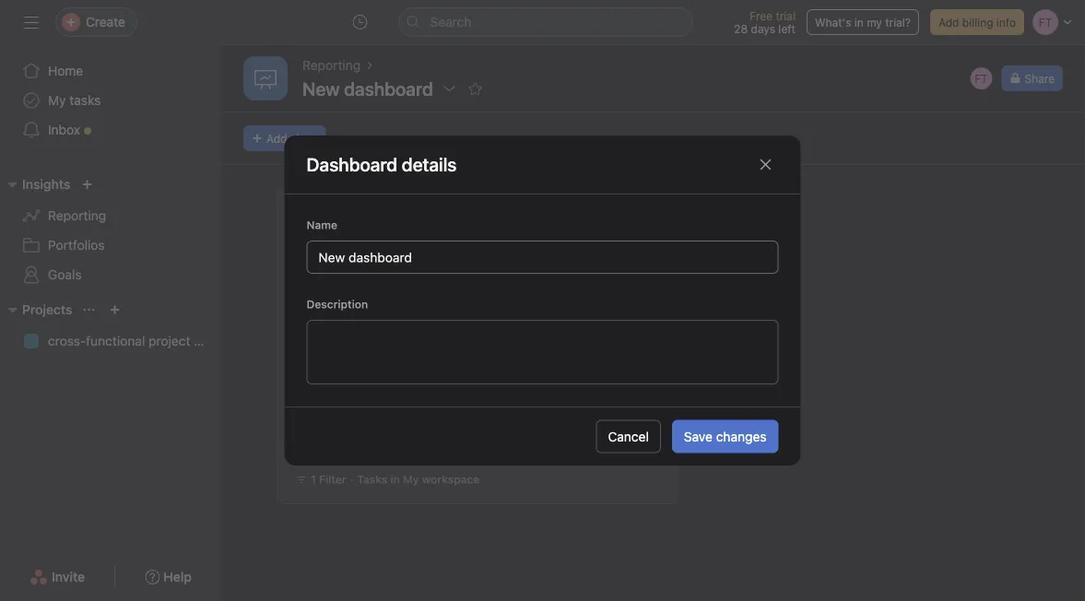 Task type: describe. For each thing, give the bounding box(es) containing it.
trial?
[[886, 16, 911, 29]]

save
[[684, 429, 713, 444]]

days
[[751, 22, 776, 35]]

28
[[734, 22, 748, 35]]

cross-
[[48, 333, 86, 349]]

inbox
[[48, 122, 80, 137]]

tasks in my workspace
[[357, 473, 480, 486]]

save changes button
[[672, 420, 779, 453]]

projects button
[[0, 299, 72, 321]]

my
[[867, 16, 883, 29]]

tasks
[[357, 473, 388, 486]]

tasks for incomplete
[[360, 201, 393, 216]]

1
[[311, 473, 316, 486]]

name
[[307, 219, 338, 231]]

add billing info
[[939, 16, 1016, 29]]

hide sidebar image
[[24, 15, 39, 30]]

new dashboard
[[303, 77, 433, 99]]

ft button
[[969, 65, 995, 91]]

insights button
[[0, 173, 70, 196]]

chart
[[290, 132, 318, 145]]

reporting inside insights element
[[48, 208, 106, 223]]

tasks for my
[[69, 93, 101, 108]]

global element
[[0, 45, 221, 156]]

what's
[[815, 16, 852, 29]]

projects
[[22, 302, 72, 317]]

billing
[[963, 16, 994, 29]]

trial
[[776, 9, 796, 22]]

1 vertical spatial my
[[403, 473, 419, 486]]

in for my
[[391, 473, 400, 486]]

add chart
[[267, 132, 318, 145]]

cross-functional project plan
[[48, 333, 219, 349]]

portfolios
[[48, 237, 105, 253]]

insights
[[22, 177, 70, 192]]

projects element
[[0, 293, 221, 360]]

in for my
[[855, 16, 864, 29]]

dashboard details
[[307, 154, 457, 175]]

1 horizontal spatial reporting
[[303, 58, 361, 73]]

inbox link
[[11, 115, 210, 145]]

report image
[[255, 67, 277, 89]]

search list box
[[399, 7, 694, 37]]

0 vertical spatial reporting link
[[303, 55, 361, 76]]

my tasks
[[48, 93, 101, 108]]

save changes
[[684, 429, 767, 444]]

free
[[750, 9, 773, 22]]

add chart button
[[243, 125, 326, 151]]



Task type: locate. For each thing, give the bounding box(es) containing it.
invite button
[[18, 561, 97, 594]]

invite
[[52, 570, 85, 585]]

0 horizontal spatial in
[[391, 473, 400, 486]]

my
[[48, 93, 66, 108], [403, 473, 419, 486]]

incomplete
[[289, 201, 357, 216]]

home link
[[11, 56, 210, 86]]

1 vertical spatial tasks
[[360, 201, 393, 216]]

0 horizontal spatial add
[[267, 132, 287, 145]]

my tasks link
[[11, 86, 210, 115]]

project
[[149, 333, 190, 349]]

what's in my trial? button
[[807, 9, 919, 35]]

share button
[[1002, 65, 1063, 91]]

in
[[855, 16, 864, 29], [391, 473, 400, 486]]

add for add billing info
[[939, 16, 960, 29]]

1 vertical spatial add
[[267, 132, 287, 145]]

add left billing
[[939, 16, 960, 29]]

share
[[1025, 72, 1055, 85]]

insights element
[[0, 168, 221, 293]]

search
[[430, 14, 472, 30]]

None text field
[[307, 241, 779, 274], [307, 320, 779, 385], [307, 241, 779, 274], [307, 320, 779, 385]]

0 horizontal spatial my
[[48, 93, 66, 108]]

reporting up the new dashboard
[[303, 58, 361, 73]]

my right tasks
[[403, 473, 419, 486]]

reporting up "portfolios"
[[48, 208, 106, 223]]

goals link
[[11, 260, 210, 290]]

tasks down home
[[69, 93, 101, 108]]

changes
[[716, 429, 767, 444]]

add
[[939, 16, 960, 29], [267, 132, 287, 145]]

tasks
[[69, 93, 101, 108], [360, 201, 393, 216]]

0 horizontal spatial tasks
[[69, 93, 101, 108]]

cancel
[[608, 429, 649, 444]]

close this dialog image
[[759, 157, 773, 172]]

tasks inside the my tasks link
[[69, 93, 101, 108]]

reporting link up "portfolios"
[[11, 201, 210, 231]]

reporting link
[[303, 55, 361, 76], [11, 201, 210, 231]]

0 vertical spatial tasks
[[69, 93, 101, 108]]

0 vertical spatial reporting
[[303, 58, 361, 73]]

cancel button
[[596, 420, 661, 453]]

incomplete tasks by project
[[289, 201, 457, 216]]

ft
[[975, 72, 988, 85]]

dashboard details dialog
[[285, 136, 801, 466]]

add left chart
[[267, 132, 287, 145]]

0 horizontal spatial reporting
[[48, 208, 106, 223]]

1 vertical spatial reporting link
[[11, 201, 210, 231]]

0 vertical spatial add
[[939, 16, 960, 29]]

1 vertical spatial in
[[391, 473, 400, 486]]

workspace
[[422, 473, 480, 486]]

left
[[779, 22, 796, 35]]

0 vertical spatial in
[[855, 16, 864, 29]]

my inside global element
[[48, 93, 66, 108]]

what's in my trial?
[[815, 16, 911, 29]]

1 horizontal spatial tasks
[[360, 201, 393, 216]]

tasks down dashboard details
[[360, 201, 393, 216]]

1 vertical spatial reporting
[[48, 208, 106, 223]]

portfolios link
[[11, 231, 210, 260]]

in inside what's in my trial? button
[[855, 16, 864, 29]]

functional
[[86, 333, 145, 349]]

my up inbox
[[48, 93, 66, 108]]

in right tasks
[[391, 473, 400, 486]]

0 horizontal spatial reporting link
[[11, 201, 210, 231]]

1 filter
[[311, 473, 347, 486]]

1 horizontal spatial add
[[939, 16, 960, 29]]

search button
[[399, 7, 694, 37]]

by project
[[396, 201, 457, 216]]

1 horizontal spatial reporting link
[[303, 55, 361, 76]]

0 vertical spatial my
[[48, 93, 66, 108]]

add to starred image
[[468, 81, 483, 96]]

add for add chart
[[267, 132, 287, 145]]

1 horizontal spatial in
[[855, 16, 864, 29]]

goals
[[48, 267, 82, 282]]

1 horizontal spatial my
[[403, 473, 419, 486]]

filter
[[319, 473, 347, 486]]

plan
[[194, 333, 219, 349]]

cross-functional project plan link
[[11, 326, 219, 356]]

description
[[307, 298, 368, 311]]

free trial 28 days left
[[734, 9, 796, 35]]

show options image
[[442, 81, 457, 96]]

info
[[997, 16, 1016, 29]]

in left my
[[855, 16, 864, 29]]

add billing info button
[[931, 9, 1025, 35]]

reporting link up the new dashboard
[[303, 55, 361, 76]]

home
[[48, 63, 83, 78]]

reporting
[[303, 58, 361, 73], [48, 208, 106, 223]]



Task type: vqa. For each thing, say whether or not it's contained in the screenshot.
the leftmost work
no



